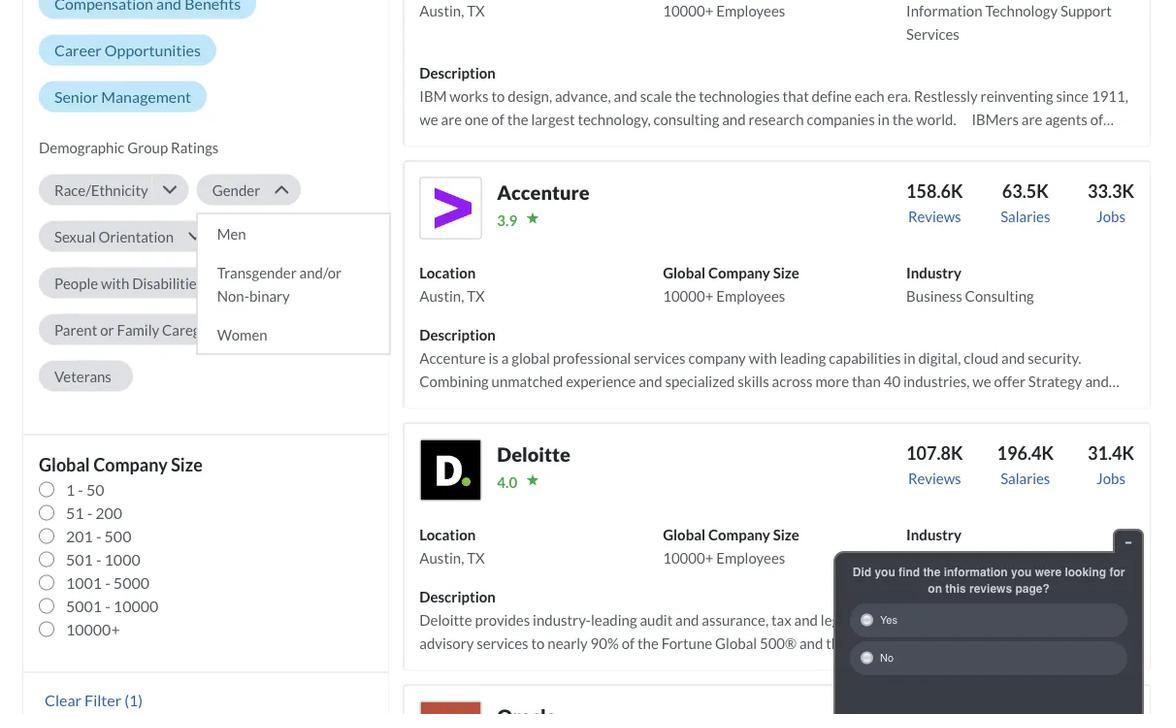 Task type: vqa. For each thing, say whether or not it's contained in the screenshot.
AUSTIN, TX
yes



Task type: locate. For each thing, give the bounding box(es) containing it.
- down 1001 - 5000
[[105, 597, 110, 616]]

0 vertical spatial jobs
[[1097, 208, 1126, 225]]

jobs inside 31.4k jobs
[[1097, 470, 1126, 487]]

industry inside industry business consulting
[[907, 264, 962, 282]]

- for 201
[[96, 527, 101, 546]]

information technology support services
[[907, 2, 1112, 43]]

5001
[[66, 597, 102, 616]]

51 - 200
[[66, 504, 122, 523]]

2 vertical spatial employees
[[717, 550, 786, 567]]

-
[[78, 481, 83, 500], [87, 504, 92, 523], [96, 527, 101, 546], [96, 550, 101, 569], [105, 574, 110, 593], [105, 597, 110, 616]]

- right 501
[[96, 550, 101, 569]]

looking
[[1065, 565, 1107, 579]]

global for deloitte
[[663, 526, 706, 544]]

1 tx from the top
[[467, 2, 485, 20]]

2 vertical spatial austin,
[[420, 550, 464, 567]]

reviews inside the 158.6k reviews
[[908, 208, 962, 225]]

1 - 50
[[66, 481, 104, 500]]

location austin, tx for deloitte
[[420, 526, 485, 567]]

1
[[66, 481, 75, 500]]

0 vertical spatial tx
[[467, 2, 485, 20]]

jobs
[[1097, 208, 1126, 225], [1097, 470, 1126, 487]]

1 description from the top
[[420, 64, 496, 82]]

salaries down 63.5k
[[1001, 208, 1051, 225]]

- right 201
[[96, 527, 101, 546]]

reviews for accenture
[[908, 208, 962, 225]]

- right 51
[[87, 504, 92, 523]]

global company size 10000+ employees
[[663, 264, 800, 305], [663, 526, 800, 567]]

2 salaries from the top
[[1001, 470, 1051, 487]]

- for 501
[[96, 550, 101, 569]]

employees
[[717, 2, 786, 20], [717, 287, 786, 305], [717, 550, 786, 567]]

location down accenture image
[[420, 264, 476, 282]]

services
[[907, 25, 960, 43]]

2 vertical spatial tx
[[467, 550, 485, 567]]

- left the '5000' at the bottom left
[[105, 574, 110, 593]]

3 employees from the top
[[717, 550, 786, 567]]

2 vertical spatial company
[[709, 526, 771, 544]]

jobs down 31.4k
[[1097, 470, 1126, 487]]

3 austin, from the top
[[420, 550, 464, 567]]

0 vertical spatial reviews
[[908, 208, 962, 225]]

501
[[66, 550, 93, 569]]

reviews inside 107.8k reviews
[[908, 470, 962, 487]]

2 vertical spatial global
[[663, 526, 706, 544]]

1 vertical spatial company
[[93, 454, 168, 476]]

employees for accenture
[[717, 287, 786, 305]]

reviews
[[908, 208, 962, 225], [908, 470, 962, 487]]

1 vertical spatial reviews
[[908, 470, 962, 487]]

reviews for deloitte
[[908, 470, 962, 487]]

people with disabilities
[[54, 275, 203, 292]]

2 austin, from the top
[[420, 287, 464, 305]]

global for accenture
[[663, 264, 706, 282]]

0 vertical spatial description
[[420, 64, 496, 82]]

0 vertical spatial global company size 10000+ employees
[[663, 264, 800, 305]]

- for 5001
[[105, 597, 110, 616]]

did you find the information you were looking for on this reviews page?
[[853, 565, 1125, 595]]

race/ethnicity
[[54, 182, 148, 199]]

2 jobs from the top
[[1097, 470, 1126, 487]]

company
[[709, 264, 771, 282], [93, 454, 168, 476], [709, 526, 771, 544]]

1 jobs from the top
[[1097, 208, 1126, 225]]

austin, tx
[[420, 2, 485, 20]]

you
[[875, 565, 896, 579], [1011, 565, 1032, 579]]

2 location austin, tx from the top
[[420, 526, 485, 567]]

you right did
[[875, 565, 896, 579]]

2 employees from the top
[[717, 287, 786, 305]]

global
[[663, 264, 706, 282], [39, 454, 90, 476], [663, 526, 706, 544]]

3 description from the top
[[420, 588, 496, 606]]

senior
[[54, 87, 98, 106]]

transgender and/or non-binary
[[217, 264, 342, 305]]

1 vertical spatial jobs
[[1097, 470, 1126, 487]]

10000+
[[663, 2, 714, 20], [663, 287, 714, 305], [663, 550, 714, 567], [66, 620, 120, 639]]

reviews down the 158.6k
[[908, 208, 962, 225]]

196.4k
[[997, 443, 1054, 464]]

51
[[66, 504, 84, 523]]

information
[[944, 565, 1008, 579]]

1 vertical spatial austin,
[[420, 287, 464, 305]]

1 austin, from the top
[[420, 2, 464, 20]]

people
[[54, 275, 98, 292]]

location
[[420, 264, 476, 282], [420, 526, 476, 544]]

industry up accounting on the right of the page
[[907, 526, 962, 544]]

accounting
[[907, 550, 979, 567]]

1 you from the left
[[875, 565, 896, 579]]

industry for deloitte
[[907, 526, 962, 544]]

location for accenture
[[420, 264, 476, 282]]

2 vertical spatial size
[[773, 526, 800, 544]]

1 vertical spatial global company size 10000+ employees
[[663, 526, 800, 567]]

0 vertical spatial austin,
[[420, 2, 464, 20]]

tx
[[467, 2, 485, 20], [467, 287, 485, 305], [467, 550, 485, 567]]

location austin, tx down accenture image
[[420, 264, 485, 305]]

1 vertical spatial salaries
[[1001, 470, 1051, 487]]

size for accenture
[[773, 264, 800, 282]]

1 location austin, tx from the top
[[420, 264, 485, 305]]

1 location from the top
[[420, 264, 476, 282]]

0 vertical spatial size
[[773, 264, 800, 282]]

0 vertical spatial industry
[[907, 264, 962, 282]]

3.9
[[497, 212, 517, 229]]

oracle image
[[420, 702, 482, 714]]

tx for deloitte
[[467, 550, 485, 567]]

1 employees from the top
[[717, 2, 786, 20]]

0 vertical spatial employees
[[717, 2, 786, 20]]

sexual orientation
[[54, 228, 174, 246]]

transgender
[[217, 264, 297, 282]]

0 vertical spatial location austin, tx
[[420, 264, 485, 305]]

4.0
[[497, 474, 517, 491]]

1 vertical spatial industry
[[907, 526, 962, 544]]

2 location from the top
[[420, 526, 476, 544]]

orientation
[[99, 228, 174, 246]]

63.5k
[[1002, 181, 1049, 202]]

jobs for deloitte
[[1097, 470, 1126, 487]]

&
[[982, 550, 992, 567]]

2 description from the top
[[420, 326, 496, 344]]

1 vertical spatial description
[[420, 326, 496, 344]]

jobs down 33.3k
[[1097, 208, 1126, 225]]

0 vertical spatial company
[[709, 264, 771, 282]]

3 tx from the top
[[467, 550, 485, 567]]

1 horizontal spatial you
[[1011, 565, 1032, 579]]

location austin, tx
[[420, 264, 485, 305], [420, 526, 485, 567]]

1 vertical spatial location
[[420, 526, 476, 544]]

2 tx from the top
[[467, 287, 485, 305]]

salaries down 196.4k
[[1001, 470, 1051, 487]]

salaries inside '196.4k salaries'
[[1001, 470, 1051, 487]]

location down deloitte image
[[420, 526, 476, 544]]

industry inside industry accounting & tax
[[907, 526, 962, 544]]

employees for deloitte
[[717, 550, 786, 567]]

deloitte image
[[420, 440, 482, 502]]

1 vertical spatial tx
[[467, 287, 485, 305]]

clear
[[45, 691, 82, 710]]

2 global company size 10000+ employees from the top
[[663, 526, 800, 567]]

1001 - 5000
[[66, 574, 149, 593]]

disabilities
[[132, 275, 203, 292]]

industry up business
[[907, 264, 962, 282]]

group
[[127, 139, 168, 156]]

find
[[899, 565, 920, 579]]

0 vertical spatial salaries
[[1001, 208, 1051, 225]]

austin, for accenture
[[420, 287, 464, 305]]

senior management
[[54, 87, 191, 106]]

1 reviews from the top
[[908, 208, 962, 225]]

salaries
[[1001, 208, 1051, 225], [1001, 470, 1051, 487]]

ratings
[[171, 139, 219, 156]]

reviews down 107.8k
[[908, 470, 962, 487]]

1 vertical spatial location austin, tx
[[420, 526, 485, 567]]

1 vertical spatial employees
[[717, 287, 786, 305]]

location austin, tx down deloitte image
[[420, 526, 485, 567]]

0 vertical spatial global
[[663, 264, 706, 282]]

- for 1
[[78, 481, 83, 500]]

size
[[773, 264, 800, 282], [171, 454, 203, 476], [773, 526, 800, 544]]

10000+ employees
[[663, 2, 786, 20]]

gender
[[212, 182, 260, 199]]

austin, for deloitte
[[420, 550, 464, 567]]

1 industry from the top
[[907, 264, 962, 282]]

2 industry from the top
[[907, 526, 962, 544]]

33.3k
[[1088, 181, 1135, 202]]

500
[[104, 527, 131, 546]]

1 salaries from the top
[[1001, 208, 1051, 225]]

business
[[907, 287, 963, 305]]

salaries for deloitte
[[1001, 470, 1051, 487]]

description
[[420, 64, 496, 82], [420, 326, 496, 344], [420, 588, 496, 606]]

0 vertical spatial location
[[420, 264, 476, 282]]

austin,
[[420, 2, 464, 20], [420, 287, 464, 305], [420, 550, 464, 567]]

company for deloitte
[[709, 526, 771, 544]]

jobs inside '33.3k jobs'
[[1097, 208, 1126, 225]]

you up "page?"
[[1011, 565, 1032, 579]]

page?
[[1016, 582, 1050, 595]]

1 global company size 10000+ employees from the top
[[663, 264, 800, 305]]

201 - 500
[[66, 527, 131, 546]]

- right 1 at the left of the page
[[78, 481, 83, 500]]

0 horizontal spatial you
[[875, 565, 896, 579]]

2 reviews from the top
[[908, 470, 962, 487]]

management
[[101, 87, 191, 106]]

2 vertical spatial description
[[420, 588, 496, 606]]



Task type: describe. For each thing, give the bounding box(es) containing it.
accenture image
[[420, 178, 482, 240]]

158.6k reviews
[[907, 181, 963, 225]]

tax
[[995, 550, 1016, 567]]

senior management button
[[39, 82, 207, 113]]

opportunities
[[105, 41, 201, 60]]

158.6k
[[907, 181, 963, 202]]

filter
[[85, 691, 121, 710]]

location austin, tx for accenture
[[420, 264, 485, 305]]

women
[[217, 326, 267, 344]]

for
[[1110, 565, 1125, 579]]

demographic group ratings
[[39, 139, 219, 156]]

or
[[100, 321, 114, 339]]

107.8k reviews
[[907, 443, 963, 487]]

global company size
[[39, 454, 203, 476]]

career opportunities
[[54, 41, 201, 60]]

1000
[[104, 550, 140, 569]]

107.8k
[[907, 443, 963, 464]]

did
[[853, 565, 872, 579]]

parent
[[54, 321, 97, 339]]

sexual
[[54, 228, 96, 246]]

no
[[880, 652, 894, 664]]

binary
[[249, 287, 290, 305]]

- for 1001
[[105, 574, 110, 593]]

200
[[95, 504, 122, 523]]

consulting
[[965, 287, 1034, 305]]

31.4k jobs
[[1088, 443, 1135, 487]]

the
[[923, 565, 941, 579]]

196.4k salaries
[[997, 443, 1054, 487]]

veterans
[[54, 368, 111, 385]]

50
[[86, 481, 104, 500]]

non-
[[217, 287, 249, 305]]

family
[[117, 321, 159, 339]]

company for accenture
[[709, 264, 771, 282]]

were
[[1035, 565, 1062, 579]]

on
[[928, 582, 943, 595]]

men
[[217, 225, 246, 243]]

global company size 10000+ employees for deloitte
[[663, 526, 800, 567]]

demographic
[[39, 139, 125, 156]]

10000
[[113, 597, 158, 616]]

size for deloitte
[[773, 526, 800, 544]]

31.4k
[[1088, 443, 1135, 464]]

description for accenture
[[420, 326, 496, 344]]

technology
[[986, 2, 1058, 20]]

salaries for accenture
[[1001, 208, 1051, 225]]

501 - 1000
[[66, 550, 140, 569]]

- for 51
[[87, 504, 92, 523]]

tx for accenture
[[467, 287, 485, 305]]

clear filter (1)
[[45, 691, 143, 710]]

career
[[54, 41, 102, 60]]

(1)
[[124, 691, 143, 710]]

jobs for accenture
[[1097, 208, 1126, 225]]

accenture
[[497, 182, 590, 205]]

caregiver
[[162, 321, 225, 339]]

parent or family caregiver
[[54, 321, 225, 339]]

support
[[1061, 2, 1112, 20]]

2 you from the left
[[1011, 565, 1032, 579]]

description for deloitte
[[420, 588, 496, 606]]

location for deloitte
[[420, 526, 476, 544]]

industry for accenture
[[907, 264, 962, 282]]

63.5k salaries
[[1001, 181, 1051, 225]]

and/or
[[300, 264, 342, 282]]

this
[[946, 582, 966, 595]]

reviews
[[970, 582, 1012, 595]]

yes
[[880, 614, 898, 627]]

5001 - 10000
[[66, 597, 158, 616]]

1001
[[66, 574, 102, 593]]

201
[[66, 527, 93, 546]]

industry accounting & tax
[[907, 526, 1016, 567]]

deloitte
[[497, 444, 571, 467]]

1 vertical spatial global
[[39, 454, 90, 476]]

5000
[[113, 574, 149, 593]]

1 vertical spatial size
[[171, 454, 203, 476]]

33.3k jobs
[[1088, 181, 1135, 225]]

industry business consulting
[[907, 264, 1034, 305]]

global company size 10000+ employees for accenture
[[663, 264, 800, 305]]

clear filter (1) button
[[39, 690, 149, 711]]

career opportunities button
[[39, 35, 216, 66]]

information
[[907, 2, 983, 20]]

with
[[101, 275, 129, 292]]



